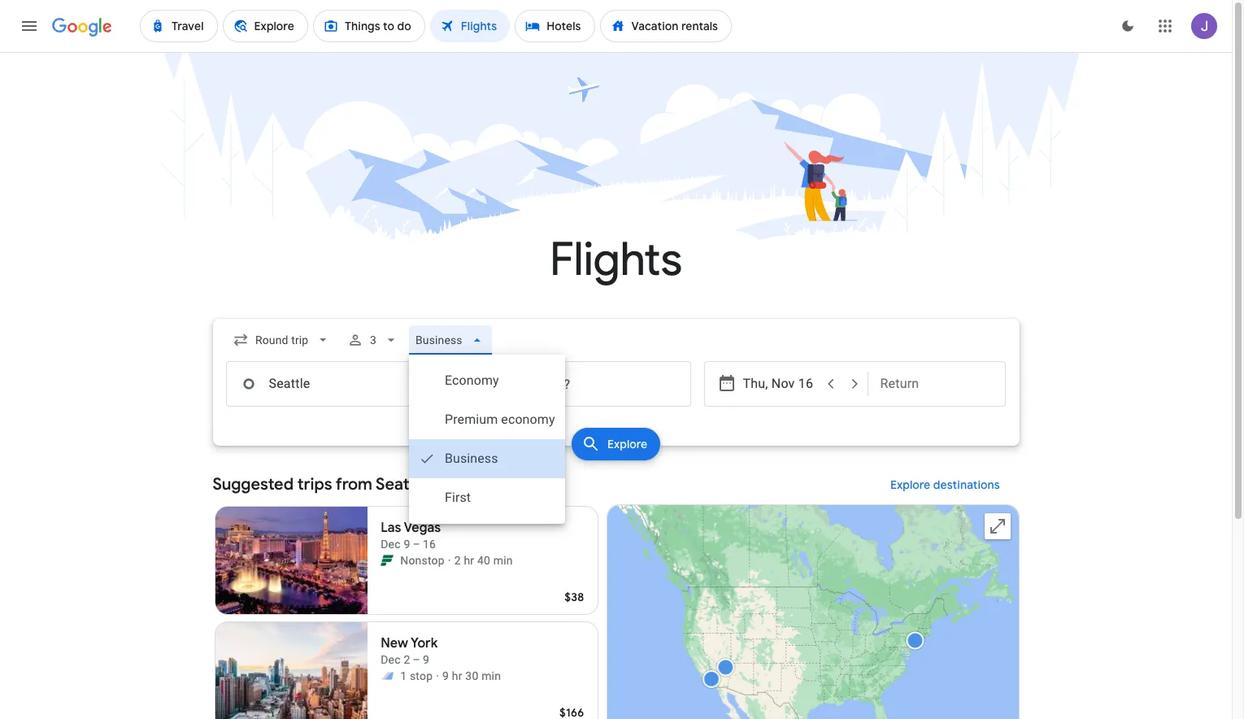 Task type: locate. For each thing, give the bounding box(es) containing it.
0 vertical spatial explore
[[608, 437, 648, 451]]

dec
[[381, 538, 401, 551], [381, 653, 401, 666]]

min right 40
[[494, 554, 513, 567]]

explore destinations
[[891, 478, 1000, 492]]

0 vertical spatial hr
[[464, 554, 474, 567]]

30
[[466, 670, 479, 683]]

None field
[[226, 325, 337, 355], [409, 325, 492, 355], [226, 325, 337, 355], [409, 325, 492, 355]]

 image left '9'
[[436, 668, 439, 684]]

min right 30
[[482, 670, 501, 683]]

explore button
[[572, 428, 661, 460]]

las
[[381, 520, 401, 536]]

1 vertical spatial explore
[[891, 478, 931, 492]]

new
[[381, 635, 408, 652]]

1 horizontal spatial  image
[[448, 552, 451, 569]]

hr right '9'
[[452, 670, 463, 683]]

2 dec from the top
[[381, 653, 401, 666]]

york
[[411, 635, 438, 652]]

explore left destinations
[[891, 478, 931, 492]]

0 vertical spatial  image
[[448, 552, 451, 569]]

3
[[370, 334, 377, 347]]

dec down las
[[381, 538, 401, 551]]

dec inside new york dec 2 – 9
[[381, 653, 401, 666]]

0 vertical spatial min
[[494, 554, 513, 567]]

stop
[[410, 670, 433, 683]]

seattle
[[376, 474, 428, 495]]

dec for new
[[381, 653, 401, 666]]

None text field
[[226, 361, 455, 407]]

1 vertical spatial dec
[[381, 653, 401, 666]]

min
[[494, 554, 513, 567], [482, 670, 501, 683]]

frontier image
[[381, 554, 394, 567]]

1 horizontal spatial hr
[[464, 554, 474, 567]]

1 horizontal spatial explore
[[891, 478, 931, 492]]

1 vertical spatial  image
[[436, 668, 439, 684]]

1 vertical spatial hr
[[452, 670, 463, 683]]

0 vertical spatial dec
[[381, 538, 401, 551]]

 image left 2 on the left bottom of the page
[[448, 552, 451, 569]]

0 horizontal spatial  image
[[436, 668, 439, 684]]

explore inside suggested trips from seattle region
[[891, 478, 931, 492]]

0 horizontal spatial hr
[[452, 670, 463, 683]]

suggested
[[213, 474, 294, 495]]

explore inside flight search field
[[608, 437, 648, 451]]

from
[[336, 474, 372, 495]]

min for vegas
[[494, 554, 513, 567]]

hr right 2 on the left bottom of the page
[[464, 554, 474, 567]]

2 option from the top
[[409, 400, 565, 439]]

2 – 9
[[404, 653, 430, 666]]

explore down the 'where to?' text field
[[608, 437, 648, 451]]

select your preferred seating class. list box
[[409, 355, 565, 524]]

las vegas dec 9 – 16
[[381, 520, 441, 551]]

explore
[[608, 437, 648, 451], [891, 478, 931, 492]]

dec up frontier and spirit image
[[381, 653, 401, 666]]

 image
[[448, 552, 451, 569], [436, 668, 439, 684]]

1 vertical spatial min
[[482, 670, 501, 683]]

 image for las vegas
[[448, 552, 451, 569]]

hr
[[464, 554, 474, 567], [452, 670, 463, 683]]

trips
[[297, 474, 332, 495]]

hr for new york
[[452, 670, 463, 683]]

dec inside las vegas dec 9 – 16
[[381, 538, 401, 551]]

1 dec from the top
[[381, 538, 401, 551]]

option
[[409, 361, 565, 400], [409, 400, 565, 439], [409, 439, 565, 478], [409, 478, 565, 517]]

0 horizontal spatial explore
[[608, 437, 648, 451]]



Task type: vqa. For each thing, say whether or not it's contained in the screenshot.
the leftmost W
no



Task type: describe. For each thing, give the bounding box(es) containing it.
new york dec 2 – 9
[[381, 635, 438, 666]]

9
[[443, 670, 449, 683]]

frontier and spirit image
[[381, 670, 394, 683]]

explore for explore
[[608, 437, 648, 451]]

9 hr 30 min
[[443, 670, 501, 683]]

Return text field
[[881, 362, 993, 406]]

explore destinations button
[[871, 465, 1020, 504]]

1 option from the top
[[409, 361, 565, 400]]

suggested trips from seattle region
[[213, 465, 1020, 719]]

nonstop
[[400, 554, 445, 567]]

1 stop
[[400, 670, 433, 683]]

change appearance image
[[1109, 7, 1148, 46]]

explore for explore destinations
[[891, 478, 931, 492]]

$38
[[565, 590, 585, 604]]

3 button
[[341, 321, 406, 360]]

Where to? text field
[[462, 361, 691, 407]]

9 – 16
[[404, 538, 436, 551]]

Flight search field
[[200, 319, 1033, 524]]

40
[[477, 554, 491, 567]]

Departure text field
[[743, 362, 818, 406]]

3 option from the top
[[409, 439, 565, 478]]

suggested trips from seattle
[[213, 474, 428, 495]]

main menu image
[[20, 16, 39, 36]]

hr for las vegas
[[464, 554, 474, 567]]

min for york
[[482, 670, 501, 683]]

destinations
[[933, 478, 1000, 492]]

 image for new york
[[436, 668, 439, 684]]

1
[[400, 670, 407, 683]]

4 option from the top
[[409, 478, 565, 517]]

2
[[454, 554, 461, 567]]

flights
[[550, 231, 682, 289]]

38 US dollars text field
[[565, 590, 585, 604]]

vegas
[[404, 520, 441, 536]]

166 US dollars text field
[[560, 705, 585, 719]]

dec for las
[[381, 538, 401, 551]]

2 hr 40 min
[[454, 554, 513, 567]]



